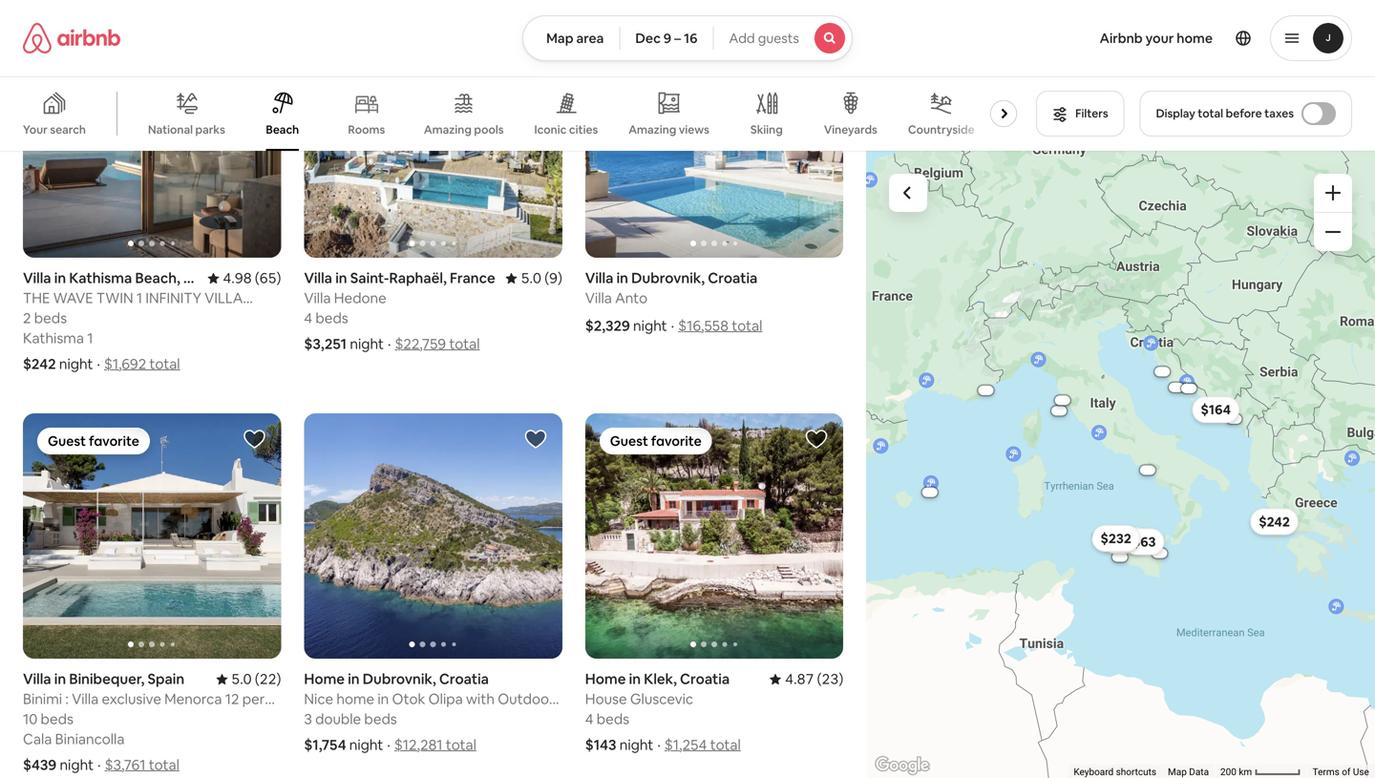 Task type: describe. For each thing, give the bounding box(es) containing it.
keyboard shortcuts button
[[1074, 765, 1157, 778]]

filters
[[1075, 106, 1108, 121]]

200 km
[[1221, 766, 1255, 778]]

200 km button
[[1215, 765, 1307, 778]]

$12,281 total button
[[394, 736, 476, 754]]

$439
[[23, 756, 57, 774]]

5.0 (9)
[[521, 269, 562, 287]]

terms of use link
[[1313, 766, 1369, 778]]

4.87 (23)
[[785, 670, 843, 688]]

· inside home in klek, croatia house gluscevic 4 beds $143 night · $1,254 total
[[657, 736, 661, 754]]

3
[[304, 710, 312, 728]]

keyboard
[[1074, 766, 1114, 778]]

amazing for amazing views
[[629, 122, 676, 137]]

beds inside home in klek, croatia house gluscevic 4 beds $143 night · $1,254 total
[[597, 710, 629, 728]]

map area
[[546, 30, 604, 47]]

total inside home in klek, croatia house gluscevic 4 beds $143 night · $1,254 total
[[710, 736, 741, 754]]

beds inside 2 beds kathisma 1 $242 night · $1,692 total
[[34, 309, 67, 327]]

france
[[450, 269, 495, 287]]

$242 inside 2 beds kathisma 1 $242 night · $1,692 total
[[23, 355, 56, 373]]

add to wishlist: villa in saint-raphaël, france image
[[524, 27, 547, 50]]

night inside villa in dubrovnik, croatia villa anto $2,329 night · $16,558 total
[[633, 316, 667, 335]]

guests
[[758, 30, 799, 47]]

add to wishlist: home in klek, croatia image
[[805, 428, 828, 451]]

airbnb your home link
[[1088, 18, 1224, 58]]

parks
[[195, 122, 225, 137]]

search
[[50, 122, 86, 137]]

beach
[[266, 122, 299, 137]]

group for villa in saint-raphaël, france
[[304, 12, 562, 258]]

your search
[[23, 122, 86, 137]]

$16,558
[[678, 316, 729, 335]]

· inside 3 double beds $1,754 night · $12,281 total
[[387, 736, 390, 754]]

use
[[1353, 766, 1369, 778]]

· inside 2 beds kathisma 1 $242 night · $1,692 total
[[97, 355, 100, 373]]

$22,759
[[395, 335, 446, 353]]

10
[[23, 710, 38, 728]]

in for home in klek, croatia house gluscevic 4 beds $143 night · $1,254 total
[[629, 670, 641, 688]]

villa left hedone
[[304, 289, 331, 307]]

$143
[[585, 736, 616, 754]]

1
[[87, 329, 93, 347]]

5.0 out of 5 average rating,  9 reviews image
[[506, 269, 562, 287]]

saint-
[[350, 269, 389, 287]]

group for villa in dubrovnik, croatia
[[585, 12, 843, 258]]

in for villa in saint-raphaël, france villa hedone 4 beds $3,251 night · $22,759 total
[[335, 269, 347, 287]]

add guests
[[729, 30, 799, 47]]

map data button
[[1168, 765, 1209, 778]]

total left before
[[1198, 106, 1223, 121]]

pools
[[474, 122, 504, 137]]

amazing pools
[[424, 122, 504, 137]]

rooms
[[348, 122, 385, 137]]

in for home in dubrovnik, croatia
[[348, 670, 360, 688]]

$2,329
[[585, 316, 630, 335]]

airbnb
[[1100, 30, 1143, 47]]

$879
[[1110, 532, 1142, 549]]

$879 button
[[1102, 527, 1150, 554]]

5.0 for 5.0 (9)
[[521, 269, 541, 287]]

total inside villa in saint-raphaël, france villa hedone 4 beds $3,251 night · $22,759 total
[[449, 335, 480, 353]]

add
[[729, 30, 755, 47]]

$63
[[1132, 533, 1156, 550]]

$16,558 total button
[[678, 316, 762, 335]]

4.98
[[223, 269, 252, 287]]

3 double beds $1,754 night · $12,281 total
[[304, 710, 476, 754]]

airbnb your home
[[1100, 30, 1213, 47]]

dec 9 – 16 button
[[619, 15, 714, 61]]

night inside 10 beds cala biniancolla $439 night · $3,761 total
[[60, 756, 94, 774]]

group for home in klek, croatia
[[585, 413, 843, 659]]

$22,759 total button
[[395, 335, 480, 353]]

· inside villa in saint-raphaël, france villa hedone 4 beds $3,251 night · $22,759 total
[[388, 335, 391, 353]]

amazing for amazing pools
[[424, 122, 472, 137]]

· inside 10 beds cala biniancolla $439 night · $3,761 total
[[97, 756, 101, 774]]

cities
[[569, 122, 598, 137]]

display total before taxes
[[1156, 106, 1294, 121]]

in for villa in binibequer, spain
[[54, 670, 66, 688]]

$63 button
[[1124, 529, 1165, 555]]

total inside 3 double beds $1,754 night · $12,281 total
[[446, 736, 476, 754]]

iconic
[[534, 122, 567, 137]]

beds inside 3 double beds $1,754 night · $12,281 total
[[364, 710, 397, 728]]

$1,692
[[104, 355, 146, 373]]

$3,251
[[304, 335, 347, 353]]

group for display total before taxes
[[0, 76, 1025, 151]]

villa for villa in saint-raphaël, france villa hedone 4 beds $3,251 night · $22,759 total
[[304, 269, 332, 287]]

house
[[585, 690, 627, 708]]

4 inside villa in saint-raphaël, france villa hedone 4 beds $3,251 night · $22,759 total
[[304, 309, 312, 327]]

$164 button
[[1192, 396, 1240, 423]]

–
[[674, 30, 681, 47]]

national
[[148, 122, 193, 137]]

add guests button
[[713, 15, 853, 61]]

home in klek, croatia house gluscevic 4 beds $143 night · $1,254 total
[[585, 670, 741, 754]]

4.87 out of 5 average rating,  23 reviews image
[[770, 670, 843, 688]]

5.0 for 5.0 (22)
[[231, 670, 252, 688]]

biniancolla
[[55, 730, 125, 748]]



Task type: locate. For each thing, give the bounding box(es) containing it.
$164
[[1201, 401, 1231, 418]]

1 horizontal spatial amazing
[[629, 122, 676, 137]]

0 horizontal spatial 5.0
[[231, 670, 252, 688]]

night down 1
[[59, 355, 93, 373]]

night down double
[[349, 736, 383, 754]]

group for villa in binibequer, spain
[[23, 413, 281, 659]]

night down anto
[[633, 316, 667, 335]]

google map
showing 27 stays. region
[[862, 151, 1375, 778]]

1 home from the left
[[304, 670, 345, 688]]

dec 9 – 16
[[635, 30, 698, 47]]

beds up $3,251
[[315, 309, 348, 327]]

croatia for villa in dubrovnik, croatia villa anto $2,329 night · $16,558 total
[[708, 269, 758, 287]]

1 vertical spatial $242
[[1259, 513, 1290, 530]]

croatia for home in klek, croatia house gluscevic 4 beds $143 night · $1,254 total
[[680, 670, 730, 688]]

4.87
[[785, 670, 814, 688]]

$232 button
[[1092, 525, 1140, 552]]

add to wishlist: home in dubrovnik, croatia image
[[524, 428, 547, 451]]

home
[[304, 670, 345, 688], [585, 670, 626, 688]]

· left $1,692
[[97, 355, 100, 373]]

terms of use
[[1313, 766, 1369, 778]]

0 horizontal spatial $242
[[23, 355, 56, 373]]

· inside villa in dubrovnik, croatia villa anto $2,329 night · $16,558 total
[[671, 316, 674, 335]]

(22)
[[255, 670, 281, 688]]

home inside home in klek, croatia house gluscevic 4 beds $143 night · $1,254 total
[[585, 670, 626, 688]]

kathisma
[[23, 329, 84, 347]]

1 horizontal spatial $242
[[1259, 513, 1290, 530]]

· left $16,558
[[671, 316, 674, 335]]

total right "$3,761"
[[149, 756, 179, 774]]

map inside button
[[1168, 766, 1187, 778]]

0 horizontal spatial 4
[[304, 309, 312, 327]]

None search field
[[522, 15, 853, 61]]

0 vertical spatial $242
[[23, 355, 56, 373]]

dubrovnik, up 3 double beds $1,754 night · $12,281 total
[[363, 670, 436, 688]]

4.98 (65)
[[223, 269, 281, 287]]

beds right double
[[364, 710, 397, 728]]

beds inside villa in saint-raphaël, france villa hedone 4 beds $3,251 night · $22,759 total
[[315, 309, 348, 327]]

profile element
[[876, 0, 1352, 76]]

200
[[1221, 766, 1237, 778]]

vineyards
[[824, 122, 877, 137]]

amazing views
[[629, 122, 709, 137]]

home in dubrovnik, croatia
[[304, 670, 489, 688]]

map inside 'button'
[[546, 30, 573, 47]]

$1,754
[[304, 736, 346, 754]]

total right $1,692
[[149, 355, 180, 373]]

0 vertical spatial 4
[[304, 309, 312, 327]]

zoom out image
[[1325, 224, 1341, 240]]

total inside villa in dubrovnik, croatia villa anto $2,329 night · $16,558 total
[[732, 316, 762, 335]]

beds up kathisma on the left top
[[34, 309, 67, 327]]

villa up the 10
[[23, 670, 51, 688]]

double
[[315, 710, 361, 728]]

0 vertical spatial 5.0
[[521, 269, 541, 287]]

zoom in image
[[1325, 185, 1341, 201]]

0 vertical spatial map
[[546, 30, 573, 47]]

klek,
[[644, 670, 677, 688]]

beds
[[34, 309, 67, 327], [315, 309, 348, 327], [41, 710, 73, 728], [364, 710, 397, 728], [597, 710, 629, 728]]

data
[[1189, 766, 1209, 778]]

1 horizontal spatial 4
[[585, 710, 593, 728]]

keyboard shortcuts
[[1074, 766, 1157, 778]]

group for home in dubrovnik, croatia
[[304, 413, 562, 659]]

iconic cities
[[534, 122, 598, 137]]

villa for villa in dubrovnik, croatia villa anto $2,329 night · $16,558 total
[[585, 269, 613, 287]]

night inside villa in saint-raphaël, france villa hedone 4 beds $3,251 night · $22,759 total
[[350, 335, 384, 353]]

display
[[1156, 106, 1195, 121]]

5.0 left (9)
[[521, 269, 541, 287]]

dubrovnik, inside villa in dubrovnik, croatia villa anto $2,329 night · $16,558 total
[[631, 269, 705, 287]]

1 vertical spatial map
[[1168, 766, 1187, 778]]

filters button
[[1036, 91, 1125, 137]]

villa for villa in binibequer, spain
[[23, 670, 51, 688]]

spain
[[148, 670, 184, 688]]

· left "$3,761"
[[97, 756, 101, 774]]

amazing left 'pools'
[[424, 122, 472, 137]]

taxes
[[1264, 106, 1294, 121]]

night inside 2 beds kathisma 1 $242 night · $1,692 total
[[59, 355, 93, 373]]

in inside villa in saint-raphaël, france villa hedone 4 beds $3,251 night · $22,759 total
[[335, 269, 347, 287]]

in up hedone
[[335, 269, 347, 287]]

2 home from the left
[[585, 670, 626, 688]]

total inside 2 beds kathisma 1 $242 night · $1,692 total
[[149, 355, 180, 373]]

5.0 (22)
[[231, 670, 281, 688]]

map for map data
[[1168, 766, 1187, 778]]

1 vertical spatial dubrovnik,
[[363, 670, 436, 688]]

amazing
[[629, 122, 676, 137], [424, 122, 472, 137]]

map data
[[1168, 766, 1209, 778]]

add to wishlist: villa in binibequer, spain image
[[243, 428, 266, 451]]

2
[[23, 309, 31, 327]]

your
[[23, 122, 48, 137]]

total right $16,558
[[732, 316, 762, 335]]

croatia up $16,558 total button
[[708, 269, 758, 287]]

cala
[[23, 730, 52, 748]]

10 beds cala biniancolla $439 night · $3,761 total
[[23, 710, 179, 774]]

night inside home in klek, croatia house gluscevic 4 beds $143 night · $1,254 total
[[619, 736, 653, 754]]

villa right (9)
[[585, 269, 613, 287]]

group containing national parks
[[0, 76, 1025, 151]]

0 horizontal spatial amazing
[[424, 122, 472, 137]]

1 horizontal spatial map
[[1168, 766, 1187, 778]]

(65)
[[255, 269, 281, 287]]

hedone
[[334, 289, 386, 307]]

beds down house
[[597, 710, 629, 728]]

in inside villa in dubrovnik, croatia villa anto $2,329 night · $16,558 total
[[616, 269, 628, 287]]

villa in dubrovnik, croatia villa anto $2,329 night · $16,558 total
[[585, 269, 762, 335]]

dubrovnik, for home
[[363, 670, 436, 688]]

$232
[[1101, 530, 1131, 547]]

shortcuts
[[1116, 766, 1157, 778]]

2 beds kathisma 1 $242 night · $1,692 total
[[23, 309, 180, 373]]

1 horizontal spatial home
[[585, 670, 626, 688]]

total inside 10 beds cala biniancolla $439 night · $3,761 total
[[149, 756, 179, 774]]

dec
[[635, 30, 661, 47]]

in left klek,
[[629, 670, 641, 688]]

1 horizontal spatial 5.0
[[521, 269, 541, 287]]

in inside home in klek, croatia house gluscevic 4 beds $143 night · $1,254 total
[[629, 670, 641, 688]]

croatia inside villa in dubrovnik, croatia villa anto $2,329 night · $16,558 total
[[708, 269, 758, 287]]

national parks
[[148, 122, 225, 137]]

your
[[1146, 30, 1174, 47]]

beds inside 10 beds cala biniancolla $439 night · $3,761 total
[[41, 710, 73, 728]]

5.0 out of 5 average rating,  22 reviews image
[[216, 670, 281, 688]]

map for map area
[[546, 30, 573, 47]]

dubrovnik, up anto
[[631, 269, 705, 287]]

villa in binibequer, spain
[[23, 670, 184, 688]]

4 down house
[[585, 710, 593, 728]]

1 horizontal spatial dubrovnik,
[[631, 269, 705, 287]]

countryside
[[908, 122, 975, 137]]

· left $1,254
[[657, 736, 661, 754]]

night down biniancolla
[[60, 756, 94, 774]]

km
[[1239, 766, 1252, 778]]

total right $12,281
[[446, 736, 476, 754]]

map area button
[[522, 15, 620, 61]]

(23)
[[817, 670, 843, 688]]

$242 inside $242 $232 $63
[[1259, 513, 1290, 530]]

croatia up $12,281 total button
[[439, 670, 489, 688]]

0 horizontal spatial map
[[546, 30, 573, 47]]

croatia for home in dubrovnik, croatia
[[439, 670, 489, 688]]

5.0 left (22)
[[231, 670, 252, 688]]

16
[[684, 30, 698, 47]]

9
[[664, 30, 671, 47]]

night right $143
[[619, 736, 653, 754]]

in for villa in dubrovnik, croatia villa anto $2,329 night · $16,558 total
[[616, 269, 628, 287]]

dubrovnik, for villa
[[631, 269, 705, 287]]

1 vertical spatial 5.0
[[231, 670, 252, 688]]

·
[[671, 316, 674, 335], [388, 335, 391, 353], [97, 355, 100, 373], [387, 736, 390, 754], [657, 736, 661, 754], [97, 756, 101, 774]]

5.0
[[521, 269, 541, 287], [231, 670, 252, 688]]

of
[[1342, 766, 1351, 778]]

in left binibequer,
[[54, 670, 66, 688]]

croatia inside home in klek, croatia house gluscevic 4 beds $143 night · $1,254 total
[[680, 670, 730, 688]]

$1,254
[[664, 736, 707, 754]]

home for home in dubrovnik, croatia
[[304, 670, 345, 688]]

terms
[[1313, 766, 1340, 778]]

map left area
[[546, 30, 573, 47]]

skiing
[[750, 122, 783, 137]]

total right $22,759
[[449, 335, 480, 353]]

0 vertical spatial dubrovnik,
[[631, 269, 705, 287]]

4
[[304, 309, 312, 327], [585, 710, 593, 728]]

· left $22,759
[[388, 335, 391, 353]]

$12,281
[[394, 736, 443, 754]]

add to wishlist: villa in dubrovnik, croatia image
[[805, 27, 828, 50]]

villa
[[304, 269, 332, 287], [585, 269, 613, 287], [304, 289, 331, 307], [585, 289, 612, 307], [23, 670, 51, 688]]

$3,761
[[105, 756, 146, 774]]

none search field containing map area
[[522, 15, 853, 61]]

area
[[576, 30, 604, 47]]

· left $12,281
[[387, 736, 390, 754]]

home up double
[[304, 670, 345, 688]]

beds right the 10
[[41, 710, 73, 728]]

in up double
[[348, 670, 360, 688]]

before
[[1226, 106, 1262, 121]]

4 inside home in klek, croatia house gluscevic 4 beds $143 night · $1,254 total
[[585, 710, 593, 728]]

croatia right klek,
[[680, 670, 730, 688]]

in up anto
[[616, 269, 628, 287]]

villa up $2,329
[[585, 289, 612, 307]]

night
[[633, 316, 667, 335], [350, 335, 384, 353], [59, 355, 93, 373], [349, 736, 383, 754], [619, 736, 653, 754], [60, 756, 94, 774]]

4.98 out of 5 average rating,  65 reviews image
[[208, 269, 281, 287]]

anto
[[615, 289, 648, 307]]

map
[[546, 30, 573, 47], [1168, 766, 1187, 778]]

1 vertical spatial 4
[[585, 710, 593, 728]]

0 horizontal spatial home
[[304, 670, 345, 688]]

0 horizontal spatial dubrovnik,
[[363, 670, 436, 688]]

night inside 3 double beds $1,754 night · $12,281 total
[[349, 736, 383, 754]]

night right $3,251
[[350, 335, 384, 353]]

villa in saint-raphaël, france villa hedone 4 beds $3,251 night · $22,759 total
[[304, 269, 495, 353]]

amazing left views
[[629, 122, 676, 137]]

home up house
[[585, 670, 626, 688]]

$1,692 total button
[[104, 355, 180, 373]]

4 up $3,251
[[304, 309, 312, 327]]

binibequer,
[[69, 670, 144, 688]]

$1,254 total button
[[664, 736, 741, 754]]

$242 button
[[1250, 508, 1299, 535]]

map left data
[[1168, 766, 1187, 778]]

(9)
[[544, 269, 562, 287]]

google image
[[871, 753, 934, 778]]

home
[[1177, 30, 1213, 47]]

total right $1,254
[[710, 736, 741, 754]]

group
[[23, 12, 281, 258], [304, 12, 562, 258], [585, 12, 843, 258], [0, 76, 1025, 151], [23, 413, 281, 659], [304, 413, 562, 659], [585, 413, 843, 659]]

home for home in klek, croatia house gluscevic 4 beds $143 night · $1,254 total
[[585, 670, 626, 688]]

villa right (65)
[[304, 269, 332, 287]]



Task type: vqa. For each thing, say whether or not it's contained in the screenshot.
"South"
no



